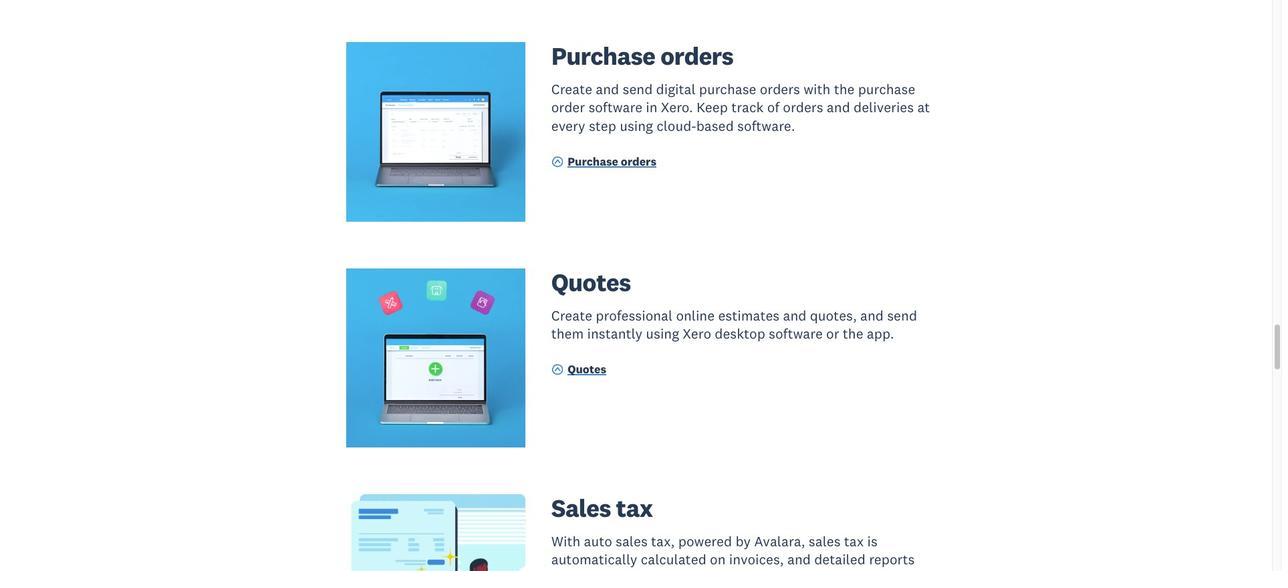 Task type: locate. For each thing, give the bounding box(es) containing it.
prepare
[[582, 570, 631, 572]]

software inside the create professional online estimates and quotes, and send them instantly using xero desktop software or the app.
[[769, 325, 823, 343]]

order
[[552, 99, 585, 117]]

1 vertical spatial the
[[843, 325, 864, 343]]

sales
[[552, 493, 611, 524]]

1 horizontal spatial send
[[888, 307, 918, 325]]

1 vertical spatial create
[[552, 307, 593, 325]]

1 vertical spatial send
[[888, 307, 918, 325]]

track
[[732, 99, 764, 117]]

1 create from the top
[[552, 80, 593, 98]]

0 horizontal spatial software
[[589, 99, 643, 117]]

keep
[[697, 99, 728, 117]]

purchase inside button
[[568, 154, 619, 169]]

sales up detailed on the bottom right of the page
[[809, 533, 841, 551]]

1 vertical spatial software
[[769, 325, 823, 343]]

0 horizontal spatial sales
[[616, 533, 648, 551]]

purchase
[[552, 40, 656, 72], [568, 154, 619, 169]]

0 vertical spatial tax
[[616, 493, 653, 524]]

purchase up "keep"
[[699, 80, 757, 98]]

help down with
[[552, 570, 579, 572]]

on
[[710, 551, 726, 569]]

tax inside with auto sales tax, powered by avalara, sales tax is automatically calculated on invoices, and detailed reports help prepare returns. save time now and help avoid
[[844, 533, 864, 551]]

software inside create and send digital purchase orders with the purchase order software in xero. keep track of orders and deliveries at every step using cloud-based software.
[[589, 99, 643, 117]]

using down in
[[620, 117, 653, 135]]

send up in
[[623, 80, 653, 98]]

purchase up order
[[552, 40, 656, 72]]

purchase
[[699, 80, 757, 98], [858, 80, 916, 98]]

help down detailed on the bottom right of the page
[[808, 570, 835, 572]]

1 horizontal spatial software
[[769, 325, 823, 343]]

and up step
[[596, 80, 619, 98]]

deliveries
[[854, 99, 914, 117]]

0 horizontal spatial help
[[552, 570, 579, 572]]

2 create from the top
[[552, 307, 593, 325]]

2 help from the left
[[808, 570, 835, 572]]

and
[[596, 80, 619, 98], [827, 99, 851, 117], [783, 307, 807, 325], [861, 307, 884, 325], [788, 551, 811, 569], [781, 570, 804, 572]]

avalara,
[[755, 533, 806, 551]]

0 vertical spatial purchase
[[552, 40, 656, 72]]

calculated
[[641, 551, 707, 569]]

is
[[868, 533, 878, 551]]

tax up the tax,
[[616, 493, 653, 524]]

0 vertical spatial send
[[623, 80, 653, 98]]

1 horizontal spatial purchase
[[858, 80, 916, 98]]

purchase down step
[[568, 154, 619, 169]]

software left or
[[769, 325, 823, 343]]

cloud-
[[657, 117, 697, 135]]

software
[[589, 99, 643, 117], [769, 325, 823, 343]]

1 vertical spatial purchase orders
[[568, 154, 657, 169]]

create inside the create professional online estimates and quotes, and send them instantly using xero desktop software or the app.
[[552, 307, 593, 325]]

time
[[720, 570, 748, 572]]

1 horizontal spatial sales
[[809, 533, 841, 551]]

step
[[589, 117, 617, 135]]

tax
[[616, 493, 653, 524], [844, 533, 864, 551]]

0 vertical spatial the
[[834, 80, 855, 98]]

0 vertical spatial create
[[552, 80, 593, 98]]

0 vertical spatial software
[[589, 99, 643, 117]]

the right with
[[834, 80, 855, 98]]

1 vertical spatial using
[[646, 325, 680, 343]]

and left quotes,
[[783, 307, 807, 325]]

0 horizontal spatial purchase
[[699, 80, 757, 98]]

software up step
[[589, 99, 643, 117]]

send up app.
[[888, 307, 918, 325]]

with auto sales tax, powered by avalara, sales tax is automatically calculated on invoices, and detailed reports help prepare returns. save time now and help avoid
[[552, 533, 915, 572]]

create up them
[[552, 307, 593, 325]]

create up order
[[552, 80, 593, 98]]

using inside the create professional online estimates and quotes, and send them instantly using xero desktop software or the app.
[[646, 325, 680, 343]]

the inside create and send digital purchase orders with the purchase order software in xero. keep track of orders and deliveries at every step using cloud-based software.
[[834, 80, 855, 98]]

detailed
[[815, 551, 866, 569]]

the
[[834, 80, 855, 98], [843, 325, 864, 343]]

purchase orders up digital
[[552, 40, 734, 72]]

instantly
[[588, 325, 643, 343]]

quotes up professional
[[552, 267, 631, 298]]

based
[[697, 117, 734, 135]]

and up app.
[[861, 307, 884, 325]]

online
[[676, 307, 715, 325]]

purchase orders
[[552, 40, 734, 72], [568, 154, 657, 169]]

quotes down them
[[568, 362, 607, 377]]

1 vertical spatial purchase
[[568, 154, 619, 169]]

create for purchase orders
[[552, 80, 593, 98]]

help
[[552, 570, 579, 572], [808, 570, 835, 572]]

1 horizontal spatial tax
[[844, 533, 864, 551]]

send
[[623, 80, 653, 98], [888, 307, 918, 325]]

the inside the create professional online estimates and quotes, and send them instantly using xero desktop software or the app.
[[843, 325, 864, 343]]

using inside create and send digital purchase orders with the purchase order software in xero. keep track of orders and deliveries at every step using cloud-based software.
[[620, 117, 653, 135]]

1 vertical spatial quotes
[[568, 362, 607, 377]]

orders down in
[[621, 154, 657, 169]]

1 vertical spatial tax
[[844, 533, 864, 551]]

xero.
[[661, 99, 693, 117]]

using down professional
[[646, 325, 680, 343]]

desktop
[[715, 325, 766, 343]]

and right now
[[781, 570, 804, 572]]

create professional online estimates and quotes, and send them instantly using xero desktop software or the app.
[[552, 307, 918, 343]]

the right or
[[843, 325, 864, 343]]

orders
[[661, 40, 734, 72], [760, 80, 800, 98], [783, 99, 824, 117], [621, 154, 657, 169]]

or
[[827, 325, 840, 343]]

sales
[[616, 533, 648, 551], [809, 533, 841, 551]]

0 vertical spatial quotes
[[552, 267, 631, 298]]

create inside create and send digital purchase orders with the purchase order software in xero. keep track of orders and deliveries at every step using cloud-based software.
[[552, 80, 593, 98]]

purchase up deliveries
[[858, 80, 916, 98]]

0 horizontal spatial send
[[623, 80, 653, 98]]

sales left the tax,
[[616, 533, 648, 551]]

using
[[620, 117, 653, 135], [646, 325, 680, 343]]

professional
[[596, 307, 673, 325]]

create and send digital purchase orders with the purchase order software in xero. keep track of orders and deliveries at every step using cloud-based software.
[[552, 80, 930, 135]]

create
[[552, 80, 593, 98], [552, 307, 593, 325]]

every
[[552, 117, 586, 135]]

tax left is
[[844, 533, 864, 551]]

0 vertical spatial using
[[620, 117, 653, 135]]

tax,
[[651, 533, 675, 551]]

quotes
[[552, 267, 631, 298], [568, 362, 607, 377]]

purchase orders down step
[[568, 154, 657, 169]]

1 horizontal spatial help
[[808, 570, 835, 572]]



Task type: vqa. For each thing, say whether or not it's contained in the screenshot.
2nd help
yes



Task type: describe. For each thing, give the bounding box(es) containing it.
xero
[[683, 325, 712, 343]]

orders down with
[[783, 99, 824, 117]]

invoices,
[[729, 551, 784, 569]]

purchase orders button
[[552, 154, 657, 172]]

quotes inside button
[[568, 362, 607, 377]]

send inside the create professional online estimates and quotes, and send them instantly using xero desktop software or the app.
[[888, 307, 918, 325]]

0 vertical spatial purchase orders
[[552, 40, 734, 72]]

now
[[752, 570, 778, 572]]

powered
[[679, 533, 732, 551]]

purchase orders inside button
[[568, 154, 657, 169]]

2 purchase from the left
[[858, 80, 916, 98]]

sales tax
[[552, 493, 653, 524]]

with
[[552, 533, 581, 551]]

at
[[918, 99, 930, 117]]

reports
[[869, 551, 915, 569]]

orders up digital
[[661, 40, 734, 72]]

send inside create and send digital purchase orders with the purchase order software in xero. keep track of orders and deliveries at every step using cloud-based software.
[[623, 80, 653, 98]]

2 sales from the left
[[809, 533, 841, 551]]

of
[[767, 99, 780, 117]]

by
[[736, 533, 751, 551]]

them
[[552, 325, 584, 343]]

and down with
[[827, 99, 851, 117]]

create for quotes
[[552, 307, 593, 325]]

with
[[804, 80, 831, 98]]

orders up of
[[760, 80, 800, 98]]

1 help from the left
[[552, 570, 579, 572]]

orders inside button
[[621, 154, 657, 169]]

auto
[[584, 533, 612, 551]]

estimates
[[718, 307, 780, 325]]

app.
[[867, 325, 894, 343]]

0 horizontal spatial tax
[[616, 493, 653, 524]]

save
[[687, 570, 717, 572]]

in
[[646, 99, 658, 117]]

quotes button
[[552, 362, 607, 380]]

software.
[[738, 117, 796, 135]]

returns.
[[634, 570, 684, 572]]

automatically
[[552, 551, 638, 569]]

quotes,
[[810, 307, 857, 325]]

and down avalara,
[[788, 551, 811, 569]]

1 purchase from the left
[[699, 80, 757, 98]]

digital
[[656, 80, 696, 98]]

1 sales from the left
[[616, 533, 648, 551]]



